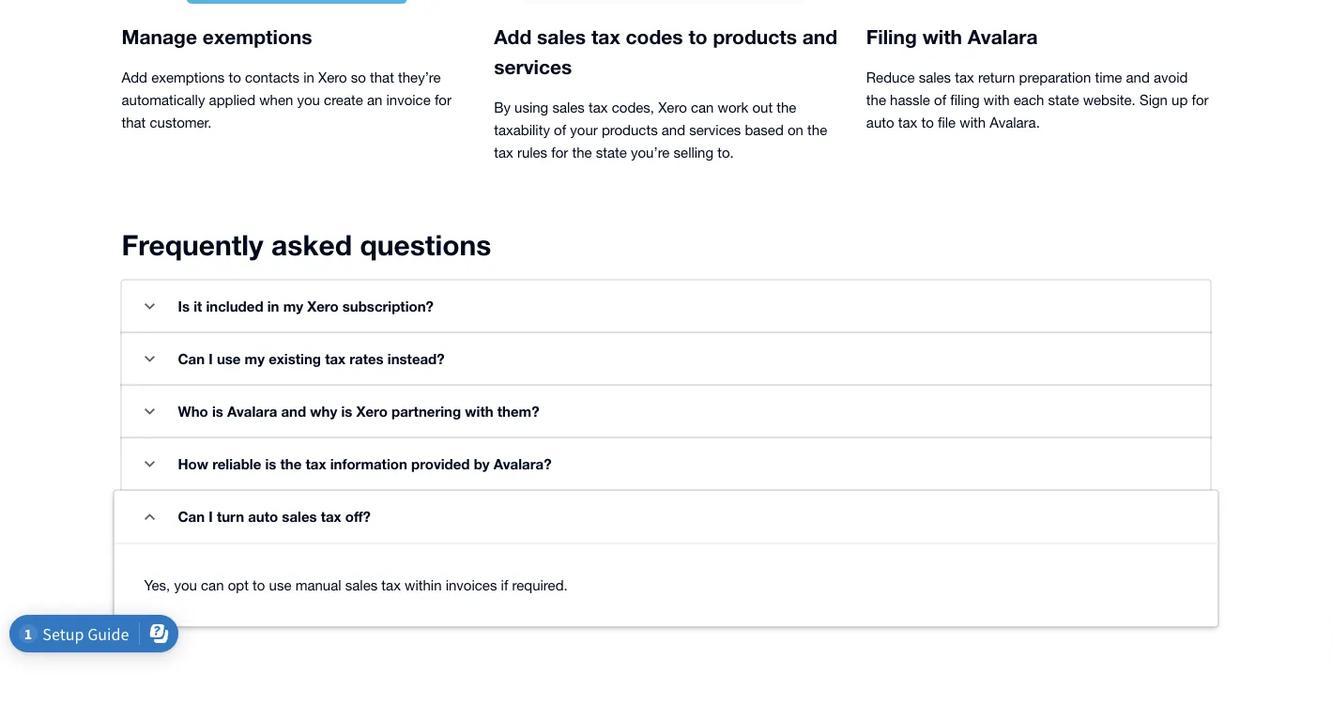 Task type: locate. For each thing, give the bounding box(es) containing it.
my
[[283, 299, 303, 315], [245, 351, 265, 368]]

1 vertical spatial exemptions
[[151, 69, 225, 86]]

can up who
[[178, 351, 205, 368]]

the right "on"
[[808, 122, 827, 138]]

to right opt
[[253, 577, 265, 594]]

to right codes at the top of page
[[689, 25, 708, 48]]

1 vertical spatial can
[[201, 577, 224, 594]]

to left file
[[921, 115, 934, 131]]

1 horizontal spatial services
[[689, 122, 741, 138]]

1 vertical spatial services
[[689, 122, 741, 138]]

0 vertical spatial toggle image
[[145, 304, 155, 310]]

1 horizontal spatial avalara
[[968, 25, 1038, 48]]

1 horizontal spatial for
[[551, 145, 568, 161]]

xero up can i use my existing tax rates instead?
[[307, 299, 339, 315]]

0 vertical spatial of
[[934, 92, 947, 108]]

0 horizontal spatial you
[[174, 577, 197, 594]]

my up existing
[[283, 299, 303, 315]]

0 vertical spatial exemptions
[[203, 25, 312, 48]]

exemptions up automatically
[[151, 69, 225, 86]]

for inside by using sales tax codes, xero can work out the taxability of your products and services based on the tax rules for the state you're selling to.
[[551, 145, 568, 161]]

of up file
[[934, 92, 947, 108]]

add up automatically
[[122, 69, 147, 86]]

0 vertical spatial i
[[209, 351, 213, 368]]

0 vertical spatial services
[[494, 55, 572, 78]]

1 horizontal spatial my
[[283, 299, 303, 315]]

and up sign
[[1126, 69, 1150, 86]]

create
[[324, 92, 363, 108]]

1 toggle image from the top
[[145, 304, 155, 310]]

website.
[[1083, 92, 1136, 108]]

2 horizontal spatial is
[[341, 404, 352, 421]]

who
[[178, 404, 208, 421]]

1 horizontal spatial state
[[1048, 92, 1079, 108]]

xero inside add exemptions to contacts in xero so that they're automatically applied when you create an invoice for that customer.
[[318, 69, 347, 86]]

is right the reliable
[[265, 456, 276, 473]]

0 vertical spatial add
[[494, 25, 532, 48]]

add for add exemptions to contacts in xero so that they're automatically applied when you create an invoice for that customer.
[[122, 69, 147, 86]]

of left the your
[[554, 122, 566, 138]]

can left opt
[[201, 577, 224, 594]]

0 vertical spatial can
[[691, 100, 714, 116]]

products inside by using sales tax codes, xero can work out the taxability of your products and services based on the tax rules for the state you're selling to.
[[602, 122, 658, 138]]

hassle
[[890, 92, 930, 108]]

sales
[[537, 25, 586, 48], [919, 69, 951, 86], [552, 100, 585, 116], [282, 509, 317, 526], [345, 577, 378, 594]]

1 vertical spatial avalara
[[227, 404, 277, 421]]

of inside by using sales tax codes, xero can work out the taxability of your products and services based on the tax rules for the state you're selling to.
[[554, 122, 566, 138]]

0 horizontal spatial avalara
[[227, 404, 277, 421]]

5 toggle button from the top
[[131, 499, 169, 536]]

they're
[[398, 69, 441, 86]]

with down filing
[[960, 115, 986, 131]]

exemptions
[[203, 25, 312, 48], [151, 69, 225, 86]]

0 horizontal spatial services
[[494, 55, 572, 78]]

reduce sales tax return preparation time and avoid the hassle of filing with each state website. sign up for auto tax to file with avalara.
[[866, 69, 1209, 131]]

0 vertical spatial can
[[178, 351, 205, 368]]

by
[[474, 456, 490, 473]]

0 horizontal spatial of
[[554, 122, 566, 138]]

2 horizontal spatial for
[[1192, 92, 1209, 108]]

toggle image for is it included in my xero subscription?
[[145, 304, 155, 310]]

you're
[[631, 145, 670, 161]]

0 horizontal spatial use
[[217, 351, 241, 368]]

1 horizontal spatial products
[[713, 25, 797, 48]]

0 vertical spatial state
[[1048, 92, 1079, 108]]

tax left codes at the top of page
[[591, 25, 620, 48]]

that right so
[[370, 69, 394, 86]]

0 vertical spatial use
[[217, 351, 241, 368]]

your
[[570, 122, 598, 138]]

use
[[217, 351, 241, 368], [269, 577, 292, 594]]

1 vertical spatial use
[[269, 577, 292, 594]]

1 i from the top
[[209, 351, 213, 368]]

toggle button for who is avalara and why is xero partnering with them?
[[131, 393, 169, 431]]

for right up at top right
[[1192, 92, 1209, 108]]

filing with avalara
[[866, 25, 1038, 48]]

1 vertical spatial toggle image
[[145, 356, 155, 363]]

i
[[209, 351, 213, 368], [209, 509, 213, 526]]

sales up hassle
[[919, 69, 951, 86]]

toggle image left "how"
[[145, 461, 155, 468]]

sales left off?
[[282, 509, 317, 526]]

products
[[713, 25, 797, 48], [602, 122, 658, 138]]

for down they're
[[435, 92, 452, 108]]

off?
[[345, 509, 371, 526]]

that down automatically
[[122, 115, 146, 131]]

avalara
[[968, 25, 1038, 48], [227, 404, 277, 421]]

exemptions for add
[[151, 69, 225, 86]]

for right rules
[[551, 145, 568, 161]]

tax up the your
[[589, 100, 608, 116]]

and
[[803, 25, 838, 48], [1126, 69, 1150, 86], [662, 122, 685, 138], [281, 404, 306, 421]]

avalara for is
[[227, 404, 277, 421]]

avoid
[[1154, 69, 1188, 86]]

2 can from the top
[[178, 509, 205, 526]]

1 vertical spatial can
[[178, 509, 205, 526]]

and left 'filing'
[[803, 25, 838, 48]]

0 horizontal spatial that
[[122, 115, 146, 131]]

products down codes,
[[602, 122, 658, 138]]

products up out
[[713, 25, 797, 48]]

add
[[494, 25, 532, 48], [122, 69, 147, 86]]

0 horizontal spatial auto
[[248, 509, 278, 526]]

if
[[501, 577, 508, 594]]

with down return
[[984, 92, 1010, 108]]

3 toggle button from the top
[[131, 393, 169, 431]]

1 vertical spatial that
[[122, 115, 146, 131]]

xero right codes,
[[658, 100, 687, 116]]

1 vertical spatial i
[[209, 509, 213, 526]]

you
[[297, 92, 320, 108], [174, 577, 197, 594]]

1 vertical spatial toggle image
[[145, 461, 155, 468]]

turn
[[217, 509, 244, 526]]

existing
[[269, 351, 321, 368]]

you right when on the top left of the page
[[297, 92, 320, 108]]

0 vertical spatial avalara
[[968, 25, 1038, 48]]

4 toggle button from the top
[[131, 446, 169, 484]]

avalara up the reliable
[[227, 404, 277, 421]]

0 horizontal spatial state
[[596, 145, 627, 161]]

reduce
[[866, 69, 915, 86]]

that
[[370, 69, 394, 86], [122, 115, 146, 131]]

2 toggle image from the top
[[145, 356, 155, 363]]

sales up using
[[537, 25, 586, 48]]

the down the your
[[572, 145, 592, 161]]

who is avalara and why is xero partnering with them?
[[178, 404, 539, 421]]

it
[[194, 299, 202, 315]]

1 horizontal spatial you
[[297, 92, 320, 108]]

the right out
[[777, 100, 797, 116]]

xero for my
[[307, 299, 339, 315]]

toggle image
[[145, 304, 155, 310], [145, 356, 155, 363], [145, 514, 155, 521]]

0 vertical spatial my
[[283, 299, 303, 315]]

on
[[788, 122, 804, 138]]

1 horizontal spatial can
[[691, 100, 714, 116]]

information
[[330, 456, 407, 473]]

0 vertical spatial products
[[713, 25, 797, 48]]

tax left within
[[382, 577, 401, 594]]

can
[[178, 351, 205, 368], [178, 509, 205, 526]]

using
[[515, 100, 549, 116]]

toggle image left who
[[145, 409, 155, 415]]

in right contacts
[[303, 69, 314, 86]]

1 vertical spatial of
[[554, 122, 566, 138]]

2 vertical spatial toggle image
[[145, 514, 155, 521]]

add inside the add sales tax codes to products and services
[[494, 25, 532, 48]]

use left "manual"
[[269, 577, 292, 594]]

subscription?
[[342, 299, 434, 315]]

state
[[1048, 92, 1079, 108], [596, 145, 627, 161]]

services up "to."
[[689, 122, 741, 138]]

0 horizontal spatial products
[[602, 122, 658, 138]]

tax
[[591, 25, 620, 48], [955, 69, 974, 86], [589, 100, 608, 116], [898, 115, 918, 131], [494, 145, 513, 161], [325, 351, 346, 368], [306, 456, 326, 473], [321, 509, 341, 526], [382, 577, 401, 594]]

0 horizontal spatial my
[[245, 351, 265, 368]]

in
[[303, 69, 314, 86], [267, 299, 279, 315]]

can i turn auto sales tax off?
[[178, 509, 371, 526]]

0 horizontal spatial for
[[435, 92, 452, 108]]

0 horizontal spatial add
[[122, 69, 147, 86]]

toggle image
[[145, 409, 155, 415], [145, 461, 155, 468]]

auto right turn
[[248, 509, 278, 526]]

sales inside reduce sales tax return preparation time and avoid the hassle of filing with each state website. sign up for auto tax to file with avalara.
[[919, 69, 951, 86]]

with right 'filing'
[[923, 25, 962, 48]]

auto down hassle
[[866, 115, 894, 131]]

1 vertical spatial my
[[245, 351, 265, 368]]

1 horizontal spatial in
[[303, 69, 314, 86]]

1 horizontal spatial that
[[370, 69, 394, 86]]

state down preparation
[[1048, 92, 1079, 108]]

and up selling
[[662, 122, 685, 138]]

state inside by using sales tax codes, xero can work out the taxability of your products and services based on the tax rules for the state you're selling to.
[[596, 145, 627, 161]]

1 horizontal spatial use
[[269, 577, 292, 594]]

can left work
[[691, 100, 714, 116]]

1 horizontal spatial add
[[494, 25, 532, 48]]

3 toggle image from the top
[[145, 514, 155, 521]]

1 horizontal spatial of
[[934, 92, 947, 108]]

sales up the your
[[552, 100, 585, 116]]

0 horizontal spatial is
[[212, 404, 223, 421]]

an
[[367, 92, 382, 108]]

required.
[[512, 577, 568, 594]]

0 horizontal spatial can
[[201, 577, 224, 594]]

0 vertical spatial toggle image
[[145, 409, 155, 415]]

toggle image for can i turn auto sales tax off?
[[145, 514, 155, 521]]

how
[[178, 456, 208, 473]]

services up using
[[494, 55, 572, 78]]

toggle button for how reliable is the tax information provided by avalara?
[[131, 446, 169, 484]]

1 vertical spatial products
[[602, 122, 658, 138]]

add up by
[[494, 25, 532, 48]]

contacts
[[245, 69, 300, 86]]

1 toggle button from the top
[[131, 288, 169, 326]]

state down the your
[[596, 145, 627, 161]]

the down reduce
[[866, 92, 886, 108]]

to up applied
[[229, 69, 241, 86]]

tax up filing
[[955, 69, 974, 86]]

to
[[689, 25, 708, 48], [229, 69, 241, 86], [921, 115, 934, 131], [253, 577, 265, 594]]

is
[[212, 404, 223, 421], [341, 404, 352, 421], [265, 456, 276, 473]]

1 vertical spatial state
[[596, 145, 627, 161]]

my left existing
[[245, 351, 265, 368]]

the inside reduce sales tax return preparation time and avoid the hassle of filing with each state website. sign up for auto tax to file with avalara.
[[866, 92, 886, 108]]

can for can i use my existing tax rates instead?
[[178, 351, 205, 368]]

in right the included
[[267, 299, 279, 315]]

0 vertical spatial auto
[[866, 115, 894, 131]]

i down the included
[[209, 351, 213, 368]]

the
[[866, 92, 886, 108], [777, 100, 797, 116], [808, 122, 827, 138], [572, 145, 592, 161], [280, 456, 302, 473]]

return
[[978, 69, 1015, 86]]

can left turn
[[178, 509, 205, 526]]

asked
[[271, 228, 352, 262]]

products inside the add sales tax codes to products and services
[[713, 25, 797, 48]]

0 vertical spatial in
[[303, 69, 314, 86]]

can i use my existing tax rates instead?
[[178, 351, 445, 368]]

exemptions inside add exemptions to contacts in xero so that they're automatically applied when you create an invoice for that customer.
[[151, 69, 225, 86]]

by
[[494, 100, 511, 116]]

use down the included
[[217, 351, 241, 368]]

tax left information
[[306, 456, 326, 473]]

i left turn
[[209, 509, 213, 526]]

opt
[[228, 577, 249, 594]]

2 i from the top
[[209, 509, 213, 526]]

of
[[934, 92, 947, 108], [554, 122, 566, 138]]

auto
[[866, 115, 894, 131], [248, 509, 278, 526]]

2 toggle button from the top
[[131, 341, 169, 378]]

is right who
[[212, 404, 223, 421]]

0 vertical spatial you
[[297, 92, 320, 108]]

xero
[[318, 69, 347, 86], [658, 100, 687, 116], [307, 299, 339, 315], [356, 404, 388, 421]]

can
[[691, 100, 714, 116], [201, 577, 224, 594]]

1 can from the top
[[178, 351, 205, 368]]

xero inside by using sales tax codes, xero can work out the taxability of your products and services based on the tax rules for the state you're selling to.
[[658, 100, 687, 116]]

toggle button
[[131, 288, 169, 326], [131, 341, 169, 378], [131, 393, 169, 431], [131, 446, 169, 484], [131, 499, 169, 536]]

is right why
[[341, 404, 352, 421]]

xero up create
[[318, 69, 347, 86]]

1 vertical spatial add
[[122, 69, 147, 86]]

1 vertical spatial in
[[267, 299, 279, 315]]

exemptions up contacts
[[203, 25, 312, 48]]

avalara up return
[[968, 25, 1038, 48]]

add inside add exemptions to contacts in xero so that they're automatically applied when you create an invoice for that customer.
[[122, 69, 147, 86]]

state inside reduce sales tax return preparation time and avoid the hassle of filing with each state website. sign up for auto tax to file with avalara.
[[1048, 92, 1079, 108]]

sign
[[1140, 92, 1168, 108]]

1 horizontal spatial auto
[[866, 115, 894, 131]]

1 toggle image from the top
[[145, 409, 155, 415]]

work
[[718, 100, 749, 116]]

you right yes,
[[174, 577, 197, 594]]

for
[[435, 92, 452, 108], [1192, 92, 1209, 108], [551, 145, 568, 161]]

xero for in
[[318, 69, 347, 86]]

2 toggle image from the top
[[145, 461, 155, 468]]



Task type: vqa. For each thing, say whether or not it's contained in the screenshot.
they're
yes



Task type: describe. For each thing, give the bounding box(es) containing it.
when
[[259, 92, 293, 108]]

sales inside the add sales tax codes to products and services
[[537, 25, 586, 48]]

and left why
[[281, 404, 306, 421]]

1 vertical spatial auto
[[248, 509, 278, 526]]

out
[[752, 100, 773, 116]]

rules
[[517, 145, 547, 161]]

is
[[178, 299, 190, 315]]

add sales tax codes to products and services
[[494, 25, 838, 78]]

toggle button for is it included in my xero subscription?
[[131, 288, 169, 326]]

tax down hassle
[[898, 115, 918, 131]]

based
[[745, 122, 784, 138]]

selling
[[674, 145, 714, 161]]

i for use
[[209, 351, 213, 368]]

sales inside by using sales tax codes, xero can work out the taxability of your products and services based on the tax rules for the state you're selling to.
[[552, 100, 585, 116]]

why
[[310, 404, 337, 421]]

of inside reduce sales tax return preparation time and avoid the hassle of filing with each state website. sign up for auto tax to file with avalara.
[[934, 92, 947, 108]]

tax left rules
[[494, 145, 513, 161]]

and inside reduce sales tax return preparation time and avoid the hassle of filing with each state website. sign up for auto tax to file with avalara.
[[1126, 69, 1150, 86]]

questions
[[360, 228, 491, 262]]

time
[[1095, 69, 1122, 86]]

manage exemptions
[[122, 25, 312, 48]]

xero right why
[[356, 404, 388, 421]]

auto inside reduce sales tax return preparation time and avoid the hassle of filing with each state website. sign up for auto tax to file with avalara.
[[866, 115, 894, 131]]

exemptions for manage
[[203, 25, 312, 48]]

avalara?
[[494, 456, 552, 473]]

for inside add exemptions to contacts in xero so that they're automatically applied when you create an invoice for that customer.
[[435, 92, 452, 108]]

to.
[[718, 145, 734, 161]]

for inside reduce sales tax return preparation time and avoid the hassle of filing with each state website. sign up for auto tax to file with avalara.
[[1192, 92, 1209, 108]]

codes,
[[612, 100, 654, 116]]

sales right "manual"
[[345, 577, 378, 594]]

toggle image for who is avalara and why is xero partnering with them?
[[145, 409, 155, 415]]

file
[[938, 115, 956, 131]]

manage
[[122, 25, 197, 48]]

filing
[[950, 92, 980, 108]]

by using sales tax codes, xero can work out the taxability of your products and services based on the tax rules for the state you're selling to.
[[494, 100, 827, 161]]

partnering
[[392, 404, 461, 421]]

0 horizontal spatial in
[[267, 299, 279, 315]]

toggle image for how reliable is the tax information provided by avalara?
[[145, 461, 155, 468]]

up
[[1172, 92, 1188, 108]]

to inside the add sales tax codes to products and services
[[689, 25, 708, 48]]

each
[[1014, 92, 1044, 108]]

in inside add exemptions to contacts in xero so that they're automatically applied when you create an invoice for that customer.
[[303, 69, 314, 86]]

is it included in my xero subscription?
[[178, 299, 434, 315]]

applied
[[209, 92, 255, 108]]

tax left rates
[[325, 351, 346, 368]]

how reliable is the tax information provided by avalara?
[[178, 456, 552, 473]]

toggle button for can i turn auto sales tax off?
[[131, 499, 169, 536]]

the right the reliable
[[280, 456, 302, 473]]

and inside by using sales tax codes, xero can work out the taxability of your products and services based on the tax rules for the state you're selling to.
[[662, 122, 685, 138]]

to inside reduce sales tax return preparation time and avoid the hassle of filing with each state website. sign up for auto tax to file with avalara.
[[921, 115, 934, 131]]

frequently
[[122, 228, 263, 262]]

toggle button for can i use my existing tax rates instead?
[[131, 341, 169, 378]]

add exemptions to contacts in xero so that they're automatically applied when you create an invoice for that customer.
[[122, 69, 452, 131]]

invoices
[[446, 577, 497, 594]]

within
[[405, 577, 442, 594]]

can for can i turn auto sales tax off?
[[178, 509, 205, 526]]

toggle image for can i use my existing tax rates instead?
[[145, 356, 155, 363]]

1 horizontal spatial is
[[265, 456, 276, 473]]

services inside the add sales tax codes to products and services
[[494, 55, 572, 78]]

invoice
[[386, 92, 431, 108]]

i for turn
[[209, 509, 213, 526]]

tax left off?
[[321, 509, 341, 526]]

preparation
[[1019, 69, 1091, 86]]

yes, you can opt to use manual sales tax within invoices if required.
[[144, 577, 568, 594]]

codes
[[626, 25, 683, 48]]

to inside add exemptions to contacts in xero so that they're automatically applied when you create an invoice for that customer.
[[229, 69, 241, 86]]

with left them?
[[465, 404, 493, 421]]

automatically
[[122, 92, 205, 108]]

yes,
[[144, 577, 170, 594]]

them?
[[497, 404, 539, 421]]

add for add sales tax codes to products and services
[[494, 25, 532, 48]]

0 vertical spatial that
[[370, 69, 394, 86]]

avalara.
[[990, 115, 1040, 131]]

avalara for with
[[968, 25, 1038, 48]]

customer.
[[150, 115, 212, 131]]

provided
[[411, 456, 470, 473]]

instead?
[[388, 351, 445, 368]]

taxability
[[494, 122, 550, 138]]

tax inside the add sales tax codes to products and services
[[591, 25, 620, 48]]

and inside the add sales tax codes to products and services
[[803, 25, 838, 48]]

services inside by using sales tax codes, xero can work out the taxability of your products and services based on the tax rules for the state you're selling to.
[[689, 122, 741, 138]]

included
[[206, 299, 263, 315]]

reliable
[[212, 456, 261, 473]]

rates
[[350, 351, 384, 368]]

filing
[[866, 25, 917, 48]]

manual
[[295, 577, 341, 594]]

so
[[351, 69, 366, 86]]

can inside by using sales tax codes, xero can work out the taxability of your products and services based on the tax rules for the state you're selling to.
[[691, 100, 714, 116]]

1 vertical spatial you
[[174, 577, 197, 594]]

you inside add exemptions to contacts in xero so that they're automatically applied when you create an invoice for that customer.
[[297, 92, 320, 108]]

frequently asked questions
[[122, 228, 491, 262]]

xero for codes,
[[658, 100, 687, 116]]



